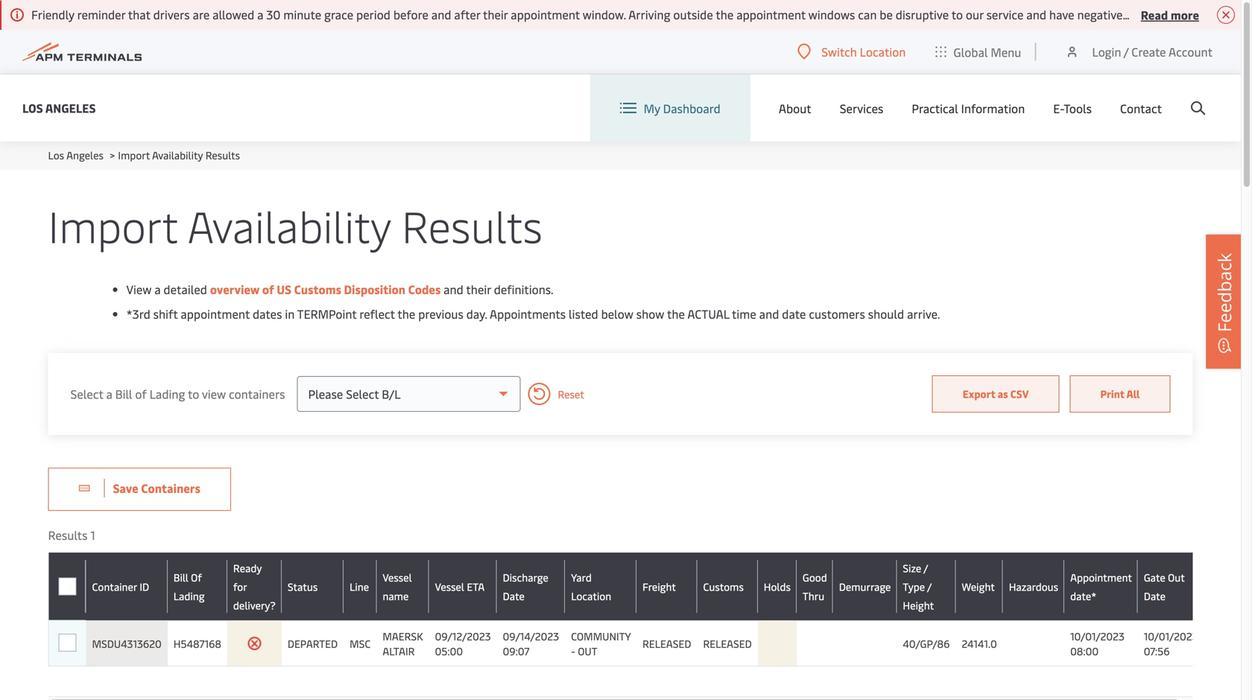 Task type: vqa. For each thing, say whether or not it's contained in the screenshot.
second Date from right
yes



Task type: describe. For each thing, give the bounding box(es) containing it.
0 horizontal spatial appointment
[[181, 306, 250, 322]]

los angeles > import availability results
[[48, 148, 240, 162]]

30
[[266, 6, 281, 22]]

container id
[[92, 580, 149, 594]]

window.
[[583, 6, 626, 22]]

that
[[128, 6, 150, 22]]

height
[[903, 599, 934, 613]]

my dashboard
[[644, 100, 721, 116]]

a for of
[[155, 281, 161, 297]]

reset button
[[521, 383, 585, 406]]

be
[[880, 6, 893, 22]]

location for switch
[[860, 44, 906, 60]]

select
[[70, 386, 103, 402]]

1 vertical spatial lading
[[174, 589, 205, 604]]

0 vertical spatial los angeles link
[[22, 99, 96, 117]]

good
[[803, 571, 827, 585]]

switch
[[822, 44, 857, 60]]

ready
[[233, 561, 262, 576]]

1 horizontal spatial results
[[206, 148, 240, 162]]

vessel eta
[[435, 580, 485, 594]]

vessel name
[[383, 571, 412, 604]]

my dashboard button
[[620, 75, 721, 142]]

can
[[858, 6, 877, 22]]

freight
[[643, 580, 676, 594]]

bill inside bill of lading
[[174, 571, 188, 585]]

2 horizontal spatial results
[[402, 196, 543, 254]]

view
[[126, 281, 152, 297]]

departed
[[288, 637, 338, 651]]

time
[[732, 306, 757, 322]]

10/01/2023 for 07:56
[[1144, 630, 1199, 644]]

for
[[233, 580, 247, 594]]

0 vertical spatial their
[[483, 6, 508, 22]]

date*
[[1071, 589, 1097, 604]]

overview
[[210, 281, 260, 297]]

e-tools button
[[1054, 75, 1092, 142]]

08:00
[[1071, 645, 1099, 659]]

all
[[1127, 387, 1140, 401]]

>
[[110, 148, 115, 162]]

global menu button
[[921, 29, 1037, 74]]

2 drivers from the left
[[1188, 6, 1224, 22]]

actual
[[688, 306, 730, 322]]

10/01/2023 for 08:00
[[1071, 630, 1125, 644]]

1 vertical spatial availability
[[187, 196, 391, 254]]

reset
[[558, 387, 585, 402]]

customers
[[809, 306, 866, 322]]

global menu
[[954, 44, 1022, 60]]

contact
[[1121, 100, 1162, 116]]

0 vertical spatial a
[[257, 6, 264, 22]]

dashboard
[[663, 100, 721, 116]]

codes
[[408, 281, 441, 297]]

gate
[[1144, 571, 1166, 585]]

grace
[[324, 6, 354, 22]]

angeles for los angeles > import availability results
[[66, 148, 104, 162]]

show
[[637, 306, 665, 322]]

bill of lading
[[174, 571, 205, 604]]

1 vertical spatial los angeles link
[[48, 148, 104, 162]]

contact button
[[1121, 75, 1162, 142]]

los for los angeles
[[22, 100, 43, 116]]

have
[[1050, 6, 1075, 22]]

on
[[1171, 6, 1185, 22]]

before
[[394, 6, 429, 22]]

and left date
[[760, 306, 779, 322]]

1 vertical spatial of
[[135, 386, 147, 402]]

import availability results
[[48, 196, 543, 254]]

global
[[954, 44, 988, 60]]

friendly
[[31, 6, 74, 22]]

demurrage
[[839, 580, 891, 594]]

0 vertical spatial to
[[952, 6, 963, 22]]

ready for delivery?
[[233, 561, 276, 613]]

holds
[[764, 580, 791, 594]]

0 vertical spatial bill
[[115, 386, 132, 402]]

containers
[[229, 386, 285, 402]]

login / create account
[[1093, 44, 1213, 60]]

0 horizontal spatial results
[[48, 528, 88, 544]]

community - out
[[571, 630, 631, 659]]

2 horizontal spatial the
[[716, 6, 734, 22]]

0 vertical spatial of
[[262, 281, 274, 297]]

2 vertical spatial /
[[928, 580, 932, 594]]

id
[[140, 580, 149, 594]]

-
[[571, 645, 576, 659]]

0 vertical spatial availability
[[152, 148, 203, 162]]

as
[[998, 387, 1008, 401]]

1 vertical spatial their
[[466, 281, 491, 297]]

size / type / height
[[903, 561, 934, 613]]

disruptive
[[896, 6, 949, 22]]

dates
[[253, 306, 282, 322]]

close alert image
[[1218, 6, 1235, 24]]

0 vertical spatial import
[[118, 148, 150, 162]]

print all button
[[1070, 376, 1171, 413]]

weight
[[962, 580, 995, 594]]

date inside discharge date
[[503, 589, 525, 604]]

delivery?
[[233, 599, 276, 613]]



Task type: locate. For each thing, give the bounding box(es) containing it.
1 vertical spatial angeles
[[66, 148, 104, 162]]

csv
[[1011, 387, 1029, 401]]

drivers left the are
[[153, 6, 190, 22]]

0 horizontal spatial bill
[[115, 386, 132, 402]]

1 horizontal spatial date
[[1144, 589, 1166, 604]]

more
[[1171, 7, 1200, 23]]

switch location button
[[798, 43, 906, 60]]

los for los angeles > import availability results
[[48, 148, 64, 162]]

1 horizontal spatial location
[[860, 44, 906, 60]]

angeles for los angeles
[[45, 100, 96, 116]]

0 horizontal spatial vessel
[[383, 571, 412, 585]]

eta
[[467, 580, 485, 594]]

1 date from the left
[[503, 589, 525, 604]]

1 vertical spatial results
[[402, 196, 543, 254]]

1 10/01/2023 from the left
[[1071, 630, 1125, 644]]

feedback button
[[1206, 235, 1244, 369]]

day.
[[467, 306, 487, 322]]

10/01/2023 up the 07:56
[[1144, 630, 1199, 644]]

0 horizontal spatial released
[[643, 637, 692, 651]]

customs left holds
[[703, 580, 744, 594]]

minute
[[284, 6, 321, 22]]

2 10/01/2023 from the left
[[1144, 630, 1199, 644]]

2 horizontal spatial a
[[257, 6, 264, 22]]

thru
[[803, 589, 825, 604]]

account
[[1169, 44, 1213, 60]]

not ready image
[[247, 637, 262, 652]]

the right show
[[667, 306, 685, 322]]

2 vertical spatial results
[[48, 528, 88, 544]]

out
[[1168, 571, 1185, 585]]

24141.0
[[962, 637, 997, 651]]

discharge date
[[503, 571, 549, 604]]

0 horizontal spatial date
[[503, 589, 525, 604]]

vessel for vessel eta
[[435, 580, 464, 594]]

1 vertical spatial /
[[924, 561, 929, 576]]

type
[[903, 580, 925, 594]]

0 horizontal spatial customs
[[294, 281, 341, 297]]

None checkbox
[[58, 578, 76, 596], [58, 578, 76, 596], [58, 635, 76, 652], [58, 578, 76, 596], [58, 578, 76, 596], [58, 635, 76, 652]]

0 vertical spatial /
[[1124, 44, 1129, 60]]

print all
[[1101, 387, 1140, 401]]

los angeles
[[22, 100, 96, 116]]

discharge
[[503, 571, 549, 585]]

date down gate
[[1144, 589, 1166, 604]]

1 horizontal spatial 10/01/2023
[[1144, 630, 1199, 644]]

a left 30
[[257, 6, 264, 22]]

/ inside login / create account link
[[1124, 44, 1129, 60]]

arrive.
[[907, 306, 941, 322]]

practical information
[[912, 100, 1025, 116]]

1 horizontal spatial of
[[262, 281, 274, 297]]

termpoint
[[297, 306, 357, 322]]

appointment left windows
[[737, 6, 806, 22]]

10/01/2023 up 08:00
[[1071, 630, 1125, 644]]

login
[[1093, 44, 1122, 60]]

to left view
[[188, 386, 199, 402]]

1 vertical spatial a
[[155, 281, 161, 297]]

the right outside
[[716, 6, 734, 22]]

location
[[860, 44, 906, 60], [571, 589, 612, 604]]

impacts
[[1126, 6, 1169, 22]]

about
[[779, 100, 812, 116]]

drivers
[[153, 6, 190, 22], [1188, 6, 1224, 22]]

/ for login
[[1124, 44, 1129, 60]]

availability right '>'
[[152, 148, 203, 162]]

save
[[113, 481, 138, 497]]

appointment down overview
[[181, 306, 250, 322]]

arriving
[[629, 6, 671, 22]]

status
[[288, 580, 318, 594]]

0 horizontal spatial location
[[571, 589, 612, 604]]

of right select
[[135, 386, 147, 402]]

1 horizontal spatial appointment
[[511, 6, 580, 22]]

2 horizontal spatial appointment
[[737, 6, 806, 22]]

save containers button
[[48, 468, 231, 511]]

vessel left eta
[[435, 580, 464, 594]]

read more button
[[1141, 5, 1200, 24]]

09/12/2023
[[435, 630, 491, 644]]

0 horizontal spatial the
[[398, 306, 416, 322]]

0 horizontal spatial of
[[135, 386, 147, 402]]

1 horizontal spatial customs
[[703, 580, 744, 594]]

1 vertical spatial import
[[48, 196, 178, 254]]

create
[[1132, 44, 1167, 60]]

09/14/2023 09:07
[[503, 630, 559, 659]]

1 vertical spatial location
[[571, 589, 612, 604]]

previous
[[418, 306, 464, 322]]

our
[[966, 6, 984, 22]]

good thru
[[803, 571, 827, 604]]

0 vertical spatial customs
[[294, 281, 341, 297]]

bill right select
[[115, 386, 132, 402]]

maersk
[[383, 630, 423, 644]]

los
[[22, 100, 43, 116], [48, 148, 64, 162]]

availability up us
[[187, 196, 391, 254]]

*3rd
[[126, 306, 150, 322]]

location down be
[[860, 44, 906, 60]]

1 horizontal spatial vessel
[[435, 580, 464, 594]]

1 vertical spatial bill
[[174, 571, 188, 585]]

and left after
[[432, 6, 451, 22]]

size
[[903, 561, 922, 576]]

0 vertical spatial results
[[206, 148, 240, 162]]

community
[[571, 630, 631, 644]]

1 horizontal spatial drivers
[[1188, 6, 1224, 22]]

and up previous
[[444, 281, 464, 297]]

maersk altair
[[383, 630, 423, 659]]

are
[[193, 6, 210, 22]]

the right reflect
[[398, 306, 416, 322]]

login / create account link
[[1065, 30, 1213, 74]]

1 horizontal spatial a
[[155, 281, 161, 297]]

import
[[118, 148, 150, 162], [48, 196, 178, 254]]

/ right type
[[928, 580, 932, 594]]

0 horizontal spatial drivers
[[153, 6, 190, 22]]

0 horizontal spatial los
[[22, 100, 43, 116]]

altair
[[383, 645, 415, 659]]

definitions.
[[494, 281, 554, 297]]

/ right the size
[[924, 561, 929, 576]]

service
[[987, 6, 1024, 22]]

container
[[92, 580, 137, 594]]

customs up the termpoint
[[294, 281, 341, 297]]

us
[[277, 281, 292, 297]]

negative
[[1078, 6, 1123, 22]]

below
[[601, 306, 634, 322]]

bill
[[115, 386, 132, 402], [174, 571, 188, 585]]

1 horizontal spatial bill
[[174, 571, 188, 585]]

results 1
[[48, 528, 95, 544]]

print
[[1101, 387, 1125, 401]]

about button
[[779, 75, 812, 142]]

0 vertical spatial location
[[860, 44, 906, 60]]

drivers right on at right
[[1188, 6, 1224, 22]]

vessel for vessel name
[[383, 571, 412, 585]]

2 vertical spatial a
[[106, 386, 112, 402]]

services button
[[840, 75, 884, 142]]

the
[[716, 6, 734, 22], [398, 306, 416, 322], [667, 306, 685, 322]]

/ right login
[[1124, 44, 1129, 60]]

should
[[868, 306, 905, 322]]

date
[[503, 589, 525, 604], [1144, 589, 1166, 604]]

1 drivers from the left
[[153, 6, 190, 22]]

vessel up name
[[383, 571, 412, 585]]

location for yard
[[571, 589, 612, 604]]

and left the have at the right of the page
[[1027, 6, 1047, 22]]

1 horizontal spatial to
[[952, 6, 963, 22]]

tools
[[1064, 100, 1092, 116]]

0 vertical spatial angeles
[[45, 100, 96, 116]]

yard location
[[571, 571, 612, 604]]

1 horizontal spatial los
[[48, 148, 64, 162]]

import up view
[[48, 196, 178, 254]]

1 horizontal spatial released
[[703, 637, 752, 651]]

location inside switch location button
[[860, 44, 906, 60]]

/ for size
[[924, 561, 929, 576]]

1
[[90, 528, 95, 544]]

their up day.
[[466, 281, 491, 297]]

0 horizontal spatial a
[[106, 386, 112, 402]]

h5487168
[[174, 637, 221, 651]]

location down yard
[[571, 589, 612, 604]]

10/01/2023 08:00
[[1071, 630, 1125, 659]]

0 vertical spatial lading
[[150, 386, 185, 402]]

name
[[383, 589, 409, 604]]

1 vertical spatial los
[[48, 148, 64, 162]]

1 released from the left
[[643, 637, 692, 651]]

date inside gate out date
[[1144, 589, 1166, 604]]

a
[[257, 6, 264, 22], [155, 281, 161, 297], [106, 386, 112, 402]]

feedback
[[1213, 253, 1237, 333]]

None checkbox
[[59, 635, 76, 653]]

containers
[[141, 481, 200, 497]]

import right '>'
[[118, 148, 150, 162]]

bill left the of
[[174, 571, 188, 585]]

appointment
[[1071, 571, 1133, 585]]

lading left view
[[150, 386, 185, 402]]

date down discharge
[[503, 589, 525, 604]]

0 horizontal spatial to
[[188, 386, 199, 402]]

outside
[[674, 6, 713, 22]]

a right select
[[106, 386, 112, 402]]

2 released from the left
[[703, 637, 752, 651]]

1 horizontal spatial the
[[667, 306, 685, 322]]

a right view
[[155, 281, 161, 297]]

overview of us customs disposition codes link
[[210, 281, 441, 297]]

appointment left window.
[[511, 6, 580, 22]]

services
[[840, 100, 884, 116]]

practical
[[912, 100, 959, 116]]

0 horizontal spatial 10/01/2023
[[1071, 630, 1125, 644]]

read more
[[1141, 7, 1200, 23]]

to left our
[[952, 6, 963, 22]]

0 vertical spatial los
[[22, 100, 43, 116]]

lading
[[150, 386, 185, 402], [174, 589, 205, 604]]

switch location
[[822, 44, 906, 60]]

05:00
[[435, 645, 463, 659]]

their right after
[[483, 6, 508, 22]]

lading down the of
[[174, 589, 205, 604]]

save containers
[[113, 481, 200, 497]]

of left us
[[262, 281, 274, 297]]

09/12/2023 05:00
[[435, 630, 491, 659]]

gate out date
[[1144, 571, 1185, 604]]

a for lading
[[106, 386, 112, 402]]

1 vertical spatial customs
[[703, 580, 744, 594]]

in
[[285, 306, 295, 322]]

practical information button
[[912, 75, 1025, 142]]

1 vertical spatial to
[[188, 386, 199, 402]]

2 date from the left
[[1144, 589, 1166, 604]]



